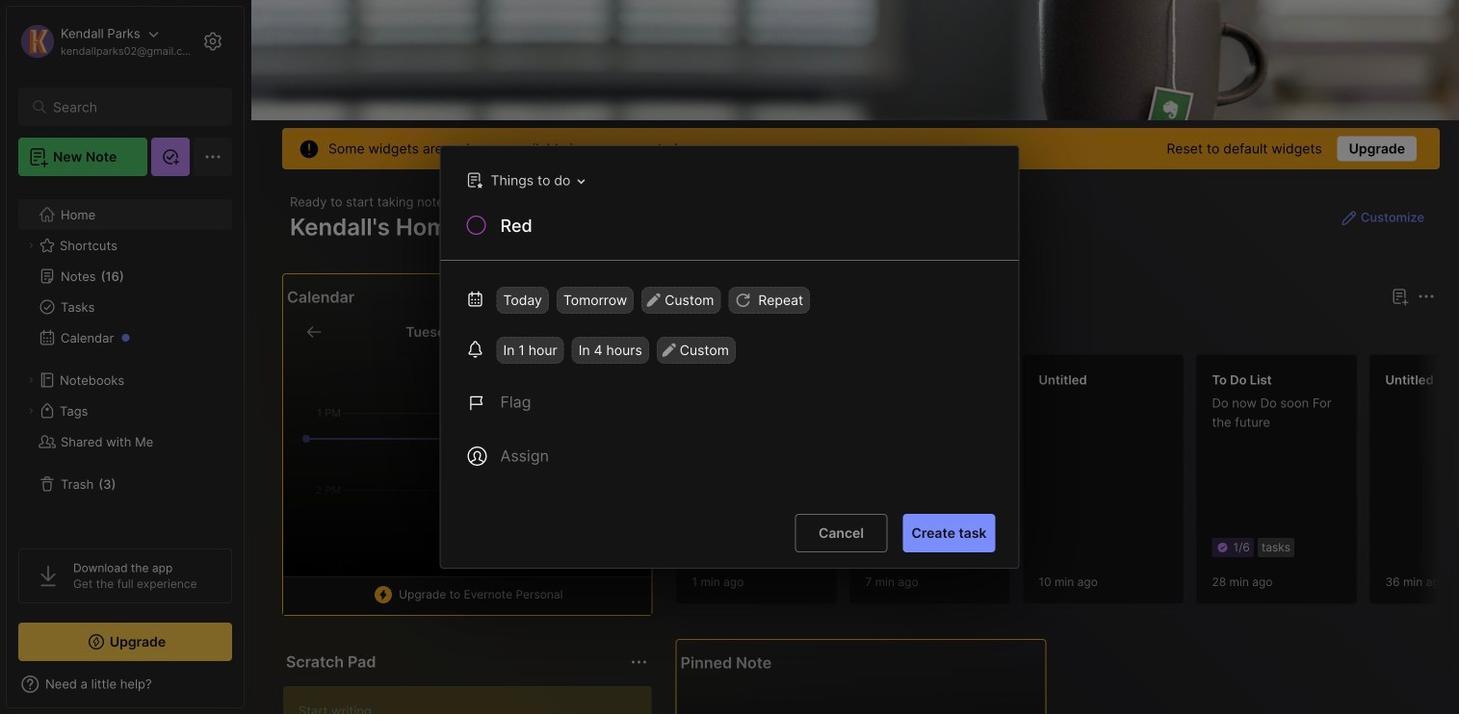 Task type: vqa. For each thing, say whether or not it's contained in the screenshot.
2nd row from the top of the page
no



Task type: describe. For each thing, give the bounding box(es) containing it.
Start writing… text field
[[299, 687, 651, 715]]

tree inside main element
[[7, 188, 244, 532]]

expand tags image
[[25, 405, 37, 417]]

none search field inside main element
[[53, 95, 207, 118]]



Task type: locate. For each thing, give the bounding box(es) containing it.
expand notebooks image
[[25, 375, 37, 386]]

Go to note or move task field
[[457, 167, 592, 195]]

main element
[[0, 0, 250, 715]]

Search text field
[[53, 98, 207, 117]]

settings image
[[201, 30, 224, 53]]

None search field
[[53, 95, 207, 118]]

tree
[[7, 188, 244, 532]]

tab
[[680, 320, 736, 343]]

Enter task text field
[[498, 214, 995, 244]]

row group
[[676, 354, 1459, 616]]



